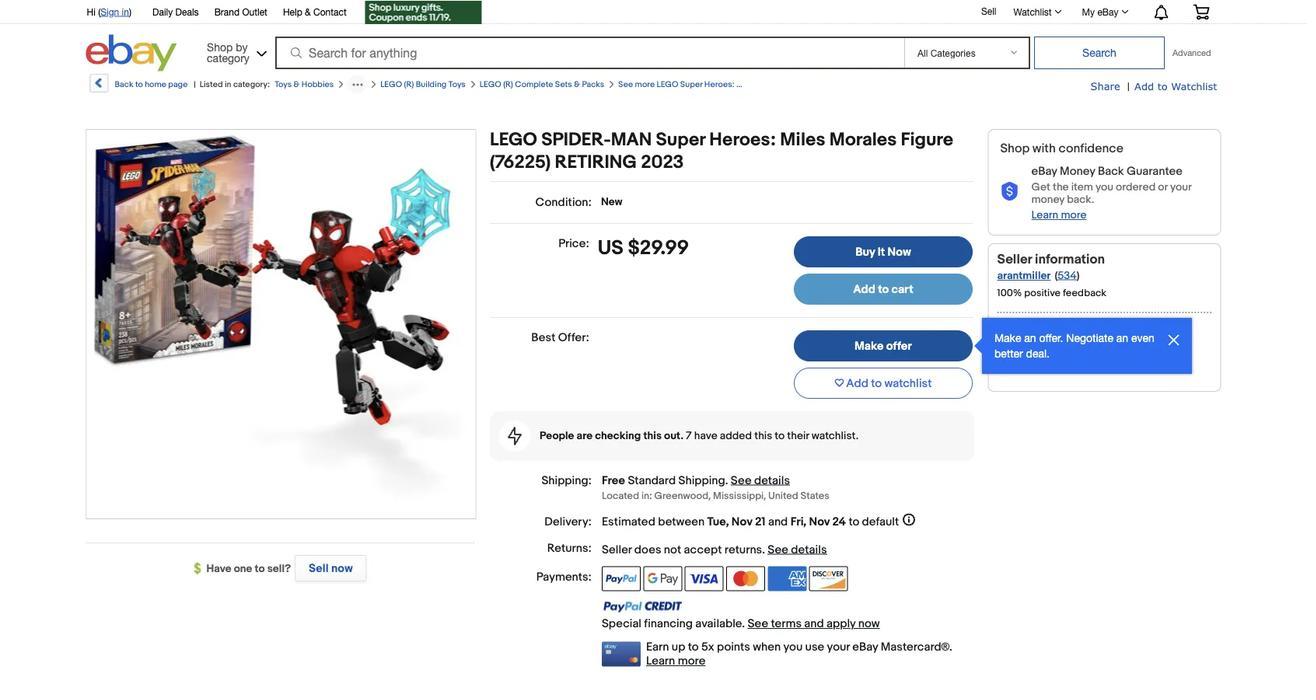 Task type: describe. For each thing, give the bounding box(es) containing it.
advanced
[[1173, 48, 1211, 58]]

ebay inside ebay money back guarantee get the item you ordered or your money back. learn more
[[1032, 165, 1057, 178]]

sell for sell
[[981, 6, 997, 16]]

free
[[602, 474, 625, 488]]

share
[[1091, 80, 1121, 92]]

google pay image
[[643, 567, 682, 592]]

even
[[1132, 332, 1155, 345]]

added
[[720, 430, 752, 443]]

the
[[1053, 181, 1069, 194]]

add inside share | add to watchlist
[[1135, 80, 1154, 92]]

special financing available. see terms and apply now
[[602, 617, 880, 631]]

now
[[888, 245, 911, 259]]

1 horizontal spatial details
[[791, 543, 827, 557]]

ebay money back guarantee get the item you ordered or your money back. learn more
[[1032, 165, 1192, 222]]

cart
[[892, 282, 914, 296]]

to right 24
[[849, 515, 860, 529]]

back to home page
[[115, 79, 188, 89]]

positive
[[1024, 287, 1061, 299]]

save seller
[[1021, 324, 1074, 337]]

morales for lego spider-man super heroes: miles morales figure (76225) retiring 2023
[[830, 129, 897, 151]]

534 link
[[1058, 269, 1077, 282]]

by
[[236, 40, 248, 53]]

see up the when
[[748, 617, 769, 631]]

states
[[801, 490, 830, 502]]

have
[[206, 562, 232, 576]]

sell link
[[974, 6, 1004, 16]]

1 an from the left
[[1025, 332, 1036, 345]]

miles for lego
[[737, 79, 757, 89]]

make for make offer
[[855, 339, 884, 353]]

see inside free standard shipping . see details located in: greenwood, mississippi, united states
[[731, 474, 752, 488]]

daily
[[152, 6, 173, 17]]

delivery:
[[545, 515, 592, 529]]

(76225...
[[816, 79, 847, 89]]

brand outlet
[[214, 6, 267, 17]]

& for toys
[[294, 79, 300, 89]]

discover image
[[809, 567, 848, 592]]

0 horizontal spatial |
[[194, 79, 196, 89]]

tue,
[[707, 515, 729, 529]]

) inside seller information arantmiller ( 534 ) 100% positive feedback
[[1077, 269, 1080, 282]]

us
[[598, 236, 624, 261]]

see up american express image
[[768, 543, 789, 557]]

hobbies
[[302, 79, 334, 89]]

or
[[1158, 181, 1168, 194]]

information
[[1035, 251, 1105, 267]]

greenwood,
[[655, 490, 711, 502]]

building
[[416, 79, 447, 89]]

lego (r) building toys link
[[380, 79, 466, 89]]

money
[[1032, 193, 1065, 206]]

more inside ebay money back guarantee get the item you ordered or your money back. learn more
[[1061, 209, 1087, 222]]

category:
[[233, 79, 270, 89]]

seller for contact
[[1040, 344, 1067, 357]]

price:
[[559, 236, 589, 250]]

us $29.99 main content
[[490, 129, 974, 669]]

financing
[[644, 617, 693, 631]]

offer.
[[1039, 332, 1063, 345]]

not
[[664, 543, 681, 557]]

make an offer. negotiate an even better deal. tooltip
[[982, 318, 1192, 374]]

you inside ebay money back guarantee get the item you ordered or your money back. learn more
[[1096, 181, 1114, 194]]

shop for shop by category
[[207, 40, 233, 53]]

brand outlet link
[[214, 4, 267, 21]]

see inside contact seller see other items
[[997, 362, 1017, 375]]

help & contact
[[283, 6, 347, 17]]

lego (r) building toys
[[380, 79, 466, 89]]

seller information arantmiller ( 534 ) 100% positive feedback
[[997, 251, 1107, 299]]

back to home page link
[[88, 74, 188, 98]]

special
[[602, 617, 642, 631]]

watchlist inside watchlist link
[[1014, 6, 1052, 17]]

see right the packs
[[618, 79, 633, 89]]

2 this from the left
[[755, 430, 772, 443]]

brand
[[214, 6, 240, 17]]

super for lego
[[680, 79, 703, 89]]

it
[[878, 245, 885, 259]]

1 this from the left
[[644, 430, 662, 443]]

packs
[[582, 79, 604, 89]]

lego for complete
[[480, 79, 501, 89]]

sign
[[101, 6, 119, 17]]

buy
[[856, 245, 875, 259]]

lego spider-man super heroes: miles morales figure (76225) retiring 2023 - picture 1 of 1 image
[[87, 130, 476, 519]]

contact inside contact seller see other items
[[997, 344, 1038, 357]]

save
[[1021, 324, 1045, 337]]

seller does not accept returns . see details
[[602, 543, 827, 557]]

0 horizontal spatial more
[[635, 79, 655, 89]]

one
[[234, 562, 252, 576]]

add to watchlist link
[[794, 368, 973, 399]]

100%
[[997, 287, 1022, 299]]

lego (r) complete sets & packs link
[[480, 79, 604, 89]]

paypal image
[[602, 567, 641, 592]]

get the coupon image
[[365, 1, 482, 24]]

other
[[1019, 362, 1045, 375]]

1 nov from the left
[[732, 515, 753, 529]]

ordered
[[1116, 181, 1156, 194]]

contact inside account navigation
[[313, 6, 347, 17]]

complete
[[515, 79, 553, 89]]

deals
[[175, 6, 199, 17]]

24
[[833, 515, 846, 529]]

toys & hobbies link
[[275, 79, 334, 89]]

learn inside 'earn up to 5x points when you use your ebay mastercard®. learn more'
[[646, 655, 675, 669]]

2023
[[641, 151, 684, 173]]

have
[[694, 430, 718, 443]]

shop by category
[[207, 40, 249, 64]]

dollar sign image
[[194, 563, 206, 575]]

$29.99
[[628, 236, 689, 261]]

contact seller link
[[997, 344, 1067, 357]]

earn
[[646, 641, 669, 655]]

none submit inside shop by category 'banner'
[[1034, 37, 1165, 69]]

0 vertical spatial learn more link
[[1032, 209, 1087, 222]]

add for add to watchlist
[[846, 376, 869, 390]]

to left home
[[135, 79, 143, 89]]

make for make an offer. negotiate an even better deal.
[[995, 332, 1022, 345]]

help & contact link
[[283, 4, 347, 21]]

2 horizontal spatial &
[[574, 79, 580, 89]]

back inside 'link'
[[115, 79, 133, 89]]

arantmiller
[[997, 269, 1051, 283]]

share button
[[1091, 79, 1121, 93]]

you inside 'earn up to 5x points when you use your ebay mastercard®. learn more'
[[784, 641, 803, 655]]

ebay mastercard image
[[602, 642, 641, 667]]

are
[[577, 430, 593, 443]]

0 vertical spatial now
[[331, 562, 353, 576]]

back inside ebay money back guarantee get the item you ordered or your money back. learn more
[[1098, 165, 1124, 178]]

american express image
[[768, 567, 807, 592]]

add to cart
[[853, 282, 914, 296]]

shipping
[[679, 474, 725, 488]]

morales for see more lego super heroes: miles morales figure (76225...
[[759, 79, 789, 89]]

lego (r) complete sets & packs
[[480, 79, 604, 89]]

figure for lego spider-man super heroes: miles morales figure (76225) retiring 2023
[[901, 129, 954, 151]]

heroes: for lego
[[705, 79, 735, 89]]

earn up to 5x points when you use your ebay mastercard®. learn more
[[646, 641, 953, 669]]

& for help
[[305, 6, 311, 17]]

and for terms
[[804, 617, 824, 631]]



Task type: vqa. For each thing, say whether or not it's contained in the screenshot.
Navy/White
no



Task type: locate. For each thing, give the bounding box(es) containing it.
0 horizontal spatial .
[[725, 474, 728, 488]]

1 toys from the left
[[275, 79, 292, 89]]

estimated
[[602, 515, 656, 529]]

learn more link down money
[[1032, 209, 1087, 222]]

morales down (76225...
[[830, 129, 897, 151]]

to left cart
[[878, 282, 889, 296]]

see up mississippi,
[[731, 474, 752, 488]]

1 vertical spatial more
[[1061, 209, 1087, 222]]

(r) left building
[[404, 79, 414, 89]]

2 (r) from the left
[[503, 79, 513, 89]]

shop inside shop by category
[[207, 40, 233, 53]]

( inside seller information arantmiller ( 534 ) 100% positive feedback
[[1055, 269, 1058, 282]]

better
[[995, 347, 1023, 360]]

1 horizontal spatial miles
[[780, 129, 826, 151]]

new
[[601, 195, 623, 208]]

(r) for building
[[404, 79, 414, 89]]

and up use
[[804, 617, 824, 631]]

0 vertical spatial add
[[1135, 80, 1154, 92]]

0 horizontal spatial shop
[[207, 40, 233, 53]]

1 horizontal spatial contact
[[997, 344, 1038, 357]]

0 vertical spatial and
[[768, 515, 788, 529]]

seller up arantmiller 'link'
[[997, 251, 1032, 267]]

an left even
[[1117, 332, 1129, 345]]

seller for lego spider-man super heroes: miles morales figure (76225) retiring 2023
[[997, 251, 1032, 267]]

0 vertical spatial morales
[[759, 79, 789, 89]]

Search for anything text field
[[278, 38, 901, 68]]

share | add to watchlist
[[1091, 80, 1218, 93]]

morales inside lego spider-man super heroes: miles morales figure (76225) retiring 2023
[[830, 129, 897, 151]]

make offer
[[855, 339, 912, 353]]

1 horizontal spatial ebay
[[1032, 165, 1057, 178]]

(r) left complete on the top
[[503, 79, 513, 89]]

| listed in category:
[[194, 79, 270, 89]]

1 vertical spatial back
[[1098, 165, 1124, 178]]

see details link up mississippi,
[[731, 474, 790, 488]]

lego left complete on the top
[[480, 79, 501, 89]]

and for 21
[[768, 515, 788, 529]]

more down back.
[[1061, 209, 1087, 222]]

you left use
[[784, 641, 803, 655]]

(76225)
[[490, 151, 551, 173]]

ebay down apply
[[853, 641, 878, 655]]

(
[[98, 6, 101, 17], [1055, 269, 1058, 282]]

sell inside account navigation
[[981, 6, 997, 16]]

lego inside lego spider-man super heroes: miles morales figure (76225) retiring 2023
[[490, 129, 537, 151]]

deal.
[[1026, 347, 1050, 360]]

0 vertical spatial shop
[[207, 40, 233, 53]]

0 horizontal spatial toys
[[275, 79, 292, 89]]

ebay inside 'earn up to 5x points when you use your ebay mastercard®. learn more'
[[853, 641, 878, 655]]

you
[[1096, 181, 1114, 194], [784, 641, 803, 655]]

miles for man
[[780, 129, 826, 151]]

1 vertical spatial and
[[804, 617, 824, 631]]

to down the advanced link
[[1158, 80, 1168, 92]]

0 horizontal spatial in
[[122, 6, 129, 17]]

1 vertical spatial you
[[784, 641, 803, 655]]

) down information
[[1077, 269, 1080, 282]]

super inside lego spider-man super heroes: miles morales figure (76225) retiring 2023
[[656, 129, 705, 151]]

make
[[995, 332, 1022, 345], [855, 339, 884, 353]]

1 horizontal spatial )
[[1077, 269, 1080, 282]]

spider-
[[541, 129, 611, 151]]

0 vertical spatial with details__icon image
[[1001, 182, 1019, 202]]

to left "their"
[[775, 430, 785, 443]]

seller
[[1047, 324, 1074, 337], [1040, 344, 1067, 357]]

0 horizontal spatial miles
[[737, 79, 757, 89]]

0 vertical spatial your
[[1170, 181, 1192, 194]]

21
[[755, 515, 766, 529]]

0 horizontal spatial ebay
[[853, 641, 878, 655]]

& right sets
[[574, 79, 580, 89]]

see down better on the right
[[997, 362, 1017, 375]]

more inside 'earn up to 5x points when you use your ebay mastercard®. learn more'
[[678, 655, 706, 669]]

in inside account navigation
[[122, 6, 129, 17]]

advanced link
[[1165, 37, 1219, 68]]

watchlist right sell link
[[1014, 6, 1052, 17]]

to left watchlist
[[871, 376, 882, 390]]

your shopping cart image
[[1193, 4, 1211, 20]]

(r) for complete
[[503, 79, 513, 89]]

toys right category:
[[275, 79, 292, 89]]

see more lego super heroes: miles morales figure (76225... link
[[618, 79, 847, 89]]

. inside free standard shipping . see details located in: greenwood, mississippi, united states
[[725, 474, 728, 488]]

make left offer
[[855, 339, 884, 353]]

0 vertical spatial (
[[98, 6, 101, 17]]

between
[[658, 515, 705, 529]]

nov left 21
[[732, 515, 753, 529]]

ebay up the "get" at the top of page
[[1032, 165, 1057, 178]]

save seller button
[[997, 321, 1074, 339]]

an up deal.
[[1025, 332, 1036, 345]]

have one to sell?
[[206, 562, 291, 576]]

now right apply
[[858, 617, 880, 631]]

figure inside lego spider-man super heroes: miles morales figure (76225) retiring 2023
[[901, 129, 954, 151]]

guarantee
[[1127, 165, 1183, 178]]

us $29.99
[[598, 236, 689, 261]]

shop with confidence
[[1001, 141, 1124, 156]]

watchlist.
[[812, 430, 859, 443]]

0 vertical spatial you
[[1096, 181, 1114, 194]]

your inside ebay money back guarantee get the item you ordered or your money back. learn more
[[1170, 181, 1192, 194]]

1 horizontal spatial seller
[[997, 251, 1032, 267]]

1 horizontal spatial (
[[1055, 269, 1058, 282]]

in:
[[642, 490, 652, 502]]

add down make offer 'link'
[[846, 376, 869, 390]]

1 horizontal spatial and
[[804, 617, 824, 631]]

0 horizontal spatial learn more link
[[646, 655, 706, 669]]

0 horizontal spatial details
[[754, 474, 790, 488]]

heroes: inside lego spider-man super heroes: miles morales figure (76225) retiring 2023
[[710, 129, 776, 151]]

man
[[611, 129, 652, 151]]

| left "listed"
[[194, 79, 196, 89]]

their
[[787, 430, 809, 443]]

seller inside button
[[1047, 324, 1074, 337]]

with details__icon image left people
[[508, 427, 522, 446]]

morales
[[759, 79, 789, 89], [830, 129, 897, 151]]

learn inside ebay money back guarantee get the item you ordered or your money back. learn more
[[1032, 209, 1059, 222]]

lego down complete on the top
[[490, 129, 537, 151]]

0 vertical spatial seller
[[1047, 324, 1074, 337]]

daily deals link
[[152, 4, 199, 21]]

make up better on the right
[[995, 332, 1022, 345]]

0 vertical spatial watchlist
[[1014, 6, 1052, 17]]

1 horizontal spatial this
[[755, 430, 772, 443]]

shop for shop with confidence
[[1001, 141, 1030, 156]]

learn more link
[[1032, 209, 1087, 222], [646, 655, 706, 669]]

0 horizontal spatial your
[[827, 641, 850, 655]]

seller for save
[[1047, 324, 1074, 337]]

add to cart link
[[794, 274, 973, 305]]

| inside share | add to watchlist
[[1128, 80, 1130, 93]]

2 vertical spatial add
[[846, 376, 869, 390]]

make offer link
[[794, 331, 973, 362]]

heroes: for man
[[710, 129, 776, 151]]

account navigation
[[78, 0, 1221, 26]]

0 horizontal spatial (
[[98, 6, 101, 17]]

with details__icon image inside us $29.99 main content
[[508, 427, 522, 446]]

1 horizontal spatial an
[[1117, 332, 1129, 345]]

0 vertical spatial in
[[122, 6, 129, 17]]

1 horizontal spatial back
[[1098, 165, 1124, 178]]

1 vertical spatial seller
[[1040, 344, 1067, 357]]

1 vertical spatial see details link
[[768, 543, 827, 557]]

1 vertical spatial ebay
[[1032, 165, 1057, 178]]

offer:
[[558, 331, 589, 345]]

your right or
[[1170, 181, 1192, 194]]

0 vertical spatial contact
[[313, 6, 347, 17]]

lego spider-man super heroes: miles morales figure (76225) retiring 2023
[[490, 129, 954, 173]]

more right earn
[[678, 655, 706, 669]]

toys right building
[[449, 79, 466, 89]]

. down 21
[[762, 543, 765, 557]]

items
[[1047, 362, 1075, 375]]

negotiate
[[1067, 332, 1114, 345]]

with details__icon image left the "get" at the top of page
[[1001, 182, 1019, 202]]

0 horizontal spatial back
[[115, 79, 133, 89]]

lego down shop by category 'banner'
[[657, 79, 679, 89]]

master card image
[[726, 567, 765, 592]]

& left the hobbies
[[294, 79, 300, 89]]

watchlist inside share | add to watchlist
[[1172, 80, 1218, 92]]

heroes: up lego spider-man super heroes: miles morales figure (76225) retiring 2023
[[705, 79, 735, 89]]

1 horizontal spatial morales
[[830, 129, 897, 151]]

seller up items at the right of the page
[[1040, 344, 1067, 357]]

contact up other
[[997, 344, 1038, 357]]

( inside account navigation
[[98, 6, 101, 17]]

best
[[531, 331, 556, 345]]

1 vertical spatial add
[[853, 282, 876, 296]]

1 vertical spatial seller
[[602, 543, 632, 557]]

sell right sell?
[[309, 562, 329, 576]]

category
[[207, 51, 249, 64]]

0 vertical spatial miles
[[737, 79, 757, 89]]

seller for shipping:
[[602, 543, 632, 557]]

details down fri,
[[791, 543, 827, 557]]

1 vertical spatial contact
[[997, 344, 1038, 357]]

lego left building
[[380, 79, 402, 89]]

super down shop by category 'banner'
[[680, 79, 703, 89]]

shop left with on the right of page
[[1001, 141, 1030, 156]]

1 horizontal spatial sell
[[981, 6, 997, 16]]

1 vertical spatial sell
[[309, 562, 329, 576]]

watchlist down the advanced link
[[1172, 80, 1218, 92]]

super for man
[[656, 129, 705, 151]]

miles up lego spider-man super heroes: miles morales figure (76225) retiring 2023
[[737, 79, 757, 89]]

0 vertical spatial see details link
[[731, 474, 790, 488]]

1 horizontal spatial you
[[1096, 181, 1114, 194]]

1 vertical spatial watchlist
[[1172, 80, 1218, 92]]

1 horizontal spatial |
[[1128, 80, 1130, 93]]

add down buy
[[853, 282, 876, 296]]

& right help
[[305, 6, 311, 17]]

details inside free standard shipping . see details located in: greenwood, mississippi, united states
[[754, 474, 790, 488]]

1 vertical spatial (
[[1055, 269, 1058, 282]]

shop by category button
[[200, 35, 270, 68]]

1 horizontal spatial make
[[995, 332, 1022, 345]]

1 vertical spatial .
[[762, 543, 765, 557]]

5x
[[701, 641, 714, 655]]

shipping:
[[542, 474, 592, 488]]

figure for see more lego super heroes: miles morales figure (76225...
[[791, 79, 815, 89]]

back.
[[1067, 193, 1095, 206]]

seller inside contact seller see other items
[[1040, 344, 1067, 357]]

1 horizontal spatial with details__icon image
[[1001, 182, 1019, 202]]

back
[[115, 79, 133, 89], [1098, 165, 1124, 178]]

back left home
[[115, 79, 133, 89]]

default
[[862, 515, 899, 529]]

0 horizontal spatial contact
[[313, 6, 347, 17]]

standard
[[628, 474, 676, 488]]

item
[[1072, 181, 1093, 194]]

super right man
[[656, 129, 705, 151]]

1 horizontal spatial more
[[678, 655, 706, 669]]

your inside 'earn up to 5x points when you use your ebay mastercard®. learn more'
[[827, 641, 850, 655]]

with details__icon image
[[1001, 182, 1019, 202], [508, 427, 522, 446]]

back up ordered at the right top of the page
[[1098, 165, 1124, 178]]

in right "listed"
[[225, 79, 231, 89]]

outlet
[[242, 6, 267, 17]]

learn more link down financing
[[646, 655, 706, 669]]

when
[[753, 641, 781, 655]]

learn down money
[[1032, 209, 1059, 222]]

2 toys from the left
[[449, 79, 466, 89]]

in right sign
[[122, 6, 129, 17]]

nov left 24
[[809, 515, 830, 529]]

1 vertical spatial learn more link
[[646, 655, 706, 669]]

with details__icon image for people are checking this out.
[[508, 427, 522, 446]]

1 vertical spatial your
[[827, 641, 850, 655]]

0 vertical spatial seller
[[997, 251, 1032, 267]]

1 horizontal spatial shop
[[1001, 141, 1030, 156]]

0 vertical spatial learn
[[1032, 209, 1059, 222]]

2 an from the left
[[1117, 332, 1129, 345]]

make inside 'link'
[[855, 339, 884, 353]]

0 horizontal spatial make
[[855, 339, 884, 353]]

seller inside seller information arantmiller ( 534 ) 100% positive feedback
[[997, 251, 1032, 267]]

0 horizontal spatial (r)
[[404, 79, 414, 89]]

free standard shipping . see details located in: greenwood, mississippi, united states
[[602, 474, 830, 502]]

to left "5x"
[[688, 641, 699, 655]]

seller up paypal image
[[602, 543, 632, 557]]

more
[[635, 79, 655, 89], [1061, 209, 1087, 222], [678, 655, 706, 669]]

0 vertical spatial .
[[725, 474, 728, 488]]

seller right save
[[1047, 324, 1074, 337]]

watchlist link
[[1005, 2, 1069, 21]]

heroes: down see more lego super heroes: miles morales figure (76225... link
[[710, 129, 776, 151]]

1 horizontal spatial your
[[1170, 181, 1192, 194]]

0 horizontal spatial figure
[[791, 79, 815, 89]]

you right "item"
[[1096, 181, 1114, 194]]

to right one
[[255, 562, 265, 576]]

1 horizontal spatial learn more link
[[1032, 209, 1087, 222]]

ebay
[[1098, 6, 1119, 17], [1032, 165, 1057, 178], [853, 641, 878, 655]]

2 nov from the left
[[809, 515, 830, 529]]

0 vertical spatial details
[[754, 474, 790, 488]]

0 vertical spatial back
[[115, 79, 133, 89]]

this right added
[[755, 430, 772, 443]]

make inside make an offer. negotiate an even better deal.
[[995, 332, 1022, 345]]

details up united
[[754, 474, 790, 488]]

figure
[[791, 79, 815, 89], [901, 129, 954, 151]]

1 horizontal spatial learn
[[1032, 209, 1059, 222]]

2 horizontal spatial more
[[1061, 209, 1087, 222]]

page
[[168, 79, 188, 89]]

learn down financing
[[646, 655, 675, 669]]

)
[[129, 6, 131, 17], [1077, 269, 1080, 282]]

home
[[145, 79, 166, 89]]

morales left (76225...
[[759, 79, 789, 89]]

lego for man
[[490, 129, 537, 151]]

& inside account navigation
[[305, 6, 311, 17]]

1 vertical spatial morales
[[830, 129, 897, 151]]

miles down (76225...
[[780, 129, 826, 151]]

0 horizontal spatial now
[[331, 562, 353, 576]]

&
[[305, 6, 311, 17], [294, 79, 300, 89], [574, 79, 580, 89]]

shop left by
[[207, 40, 233, 53]]

0 vertical spatial ebay
[[1098, 6, 1119, 17]]

retiring
[[555, 151, 637, 173]]

this
[[644, 430, 662, 443], [755, 430, 772, 443]]

now right sell?
[[331, 562, 353, 576]]

) inside account navigation
[[129, 6, 131, 17]]

add right share
[[1135, 80, 1154, 92]]

1 horizontal spatial &
[[305, 6, 311, 17]]

paypal credit image
[[602, 601, 683, 613]]

see terms and apply now link
[[748, 617, 880, 631]]

1 horizontal spatial (r)
[[503, 79, 513, 89]]

. up mississippi,
[[725, 474, 728, 488]]

sell for sell now
[[309, 562, 329, 576]]

to inside share | add to watchlist
[[1158, 80, 1168, 92]]

contact
[[313, 6, 347, 17], [997, 344, 1038, 357]]

sell left watchlist link
[[981, 6, 997, 16]]

) right sign
[[129, 6, 131, 17]]

0 vertical spatial sell
[[981, 6, 997, 16]]

contact right help
[[313, 6, 347, 17]]

see details link down fri,
[[768, 543, 827, 557]]

1 horizontal spatial .
[[762, 543, 765, 557]]

1 vertical spatial )
[[1077, 269, 1080, 282]]

1 vertical spatial learn
[[646, 655, 675, 669]]

mississippi,
[[713, 490, 766, 502]]

1 horizontal spatial figure
[[901, 129, 954, 151]]

buy it now link
[[794, 236, 973, 268]]

0 horizontal spatial &
[[294, 79, 300, 89]]

add inside 'link'
[[853, 282, 876, 296]]

and right 21
[[768, 515, 788, 529]]

miles inside lego spider-man super heroes: miles morales figure (76225) retiring 2023
[[780, 129, 826, 151]]

1 vertical spatial details
[[791, 543, 827, 557]]

now inside us $29.99 main content
[[858, 617, 880, 631]]

see other items link
[[997, 362, 1075, 375]]

0 horizontal spatial and
[[768, 515, 788, 529]]

2 horizontal spatial ebay
[[1098, 6, 1119, 17]]

accept
[[684, 543, 722, 557]]

( down information
[[1055, 269, 1058, 282]]

returns
[[725, 543, 762, 557]]

more down shop by category 'banner'
[[635, 79, 655, 89]]

visa image
[[685, 567, 724, 592]]

0 horizontal spatial an
[[1025, 332, 1036, 345]]

add for add to cart
[[853, 282, 876, 296]]

1 vertical spatial heroes:
[[710, 129, 776, 151]]

sell now link
[[291, 555, 367, 582]]

shop by category banner
[[78, 0, 1221, 75]]

get
[[1032, 181, 1051, 194]]

your down apply
[[827, 641, 850, 655]]

0 horizontal spatial sell
[[309, 562, 329, 576]]

buy it now
[[856, 245, 911, 259]]

0 horizontal spatial )
[[129, 6, 131, 17]]

ebay inside "link"
[[1098, 6, 1119, 17]]

hi ( sign in )
[[87, 6, 131, 17]]

0 horizontal spatial you
[[784, 641, 803, 655]]

lego for building
[[380, 79, 402, 89]]

best offer:
[[531, 331, 589, 345]]

with details__icon image for ebay money back guarantee
[[1001, 182, 1019, 202]]

seller inside us $29.99 main content
[[602, 543, 632, 557]]

ebay right my
[[1098, 6, 1119, 17]]

( right hi
[[98, 6, 101, 17]]

1 vertical spatial miles
[[780, 129, 826, 151]]

1 vertical spatial in
[[225, 79, 231, 89]]

daily deals
[[152, 6, 199, 17]]

1 horizontal spatial toys
[[449, 79, 466, 89]]

this left out.
[[644, 430, 662, 443]]

None submit
[[1034, 37, 1165, 69]]

to inside 'earn up to 5x points when you use your ebay mastercard®. learn more'
[[688, 641, 699, 655]]

does
[[635, 543, 661, 557]]

help
[[283, 6, 302, 17]]

0 vertical spatial more
[[635, 79, 655, 89]]

1 horizontal spatial now
[[858, 617, 880, 631]]

1 (r) from the left
[[404, 79, 414, 89]]

super
[[680, 79, 703, 89], [656, 129, 705, 151]]

| right share button
[[1128, 80, 1130, 93]]

with
[[1033, 141, 1056, 156]]



